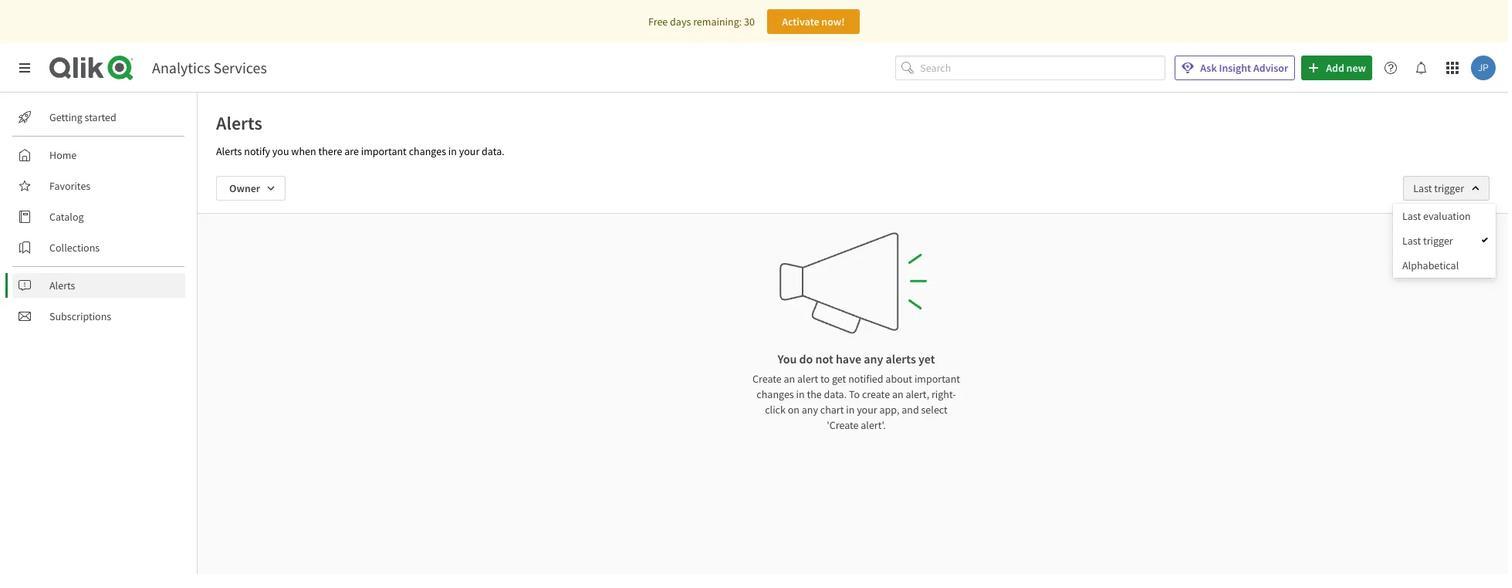 Task type: locate. For each thing, give the bounding box(es) containing it.
analytics services element
[[152, 58, 267, 77]]

create
[[753, 372, 782, 386]]

favorites
[[49, 179, 91, 193]]

0 vertical spatial trigger
[[1435, 181, 1465, 195]]

any up 'notified'
[[864, 351, 884, 367]]

last trigger inside option
[[1403, 234, 1454, 248]]

changes up click on the right bottom
[[757, 388, 794, 401]]

alerts left notify
[[216, 144, 242, 158]]

favorites link
[[12, 174, 185, 198]]

collections
[[49, 241, 100, 255]]

app,
[[880, 403, 900, 417]]

2 vertical spatial alerts
[[49, 279, 75, 293]]

list box containing last evaluation
[[1394, 204, 1496, 278]]

your inside the you do not have any alerts yet create an alert to get notified about important changes in the data. to create an alert, right- click on any chart in your app, and select 'create alert'.
[[857, 403, 878, 417]]

create
[[862, 388, 890, 401]]

2 horizontal spatial in
[[846, 403, 855, 417]]

last trigger
[[1414, 181, 1465, 195], [1403, 234, 1454, 248]]

last left "evaluation"
[[1403, 209, 1422, 223]]

0 vertical spatial any
[[864, 351, 884, 367]]

last up 'alphabetical'
[[1403, 234, 1422, 248]]

filters region
[[0, 0, 1509, 574]]

trigger inside field
[[1435, 181, 1465, 195]]

alert'.
[[861, 418, 886, 432]]

alphabetical
[[1403, 259, 1459, 273]]

have
[[836, 351, 862, 367]]

last evaluation
[[1403, 209, 1471, 223]]

0 vertical spatial in
[[448, 144, 457, 158]]

0 horizontal spatial your
[[459, 144, 480, 158]]

0 vertical spatial last
[[1414, 181, 1433, 195]]

you
[[272, 144, 289, 158]]

1 vertical spatial last
[[1403, 209, 1422, 223]]

trigger up "evaluation"
[[1435, 181, 1465, 195]]

an
[[784, 372, 795, 386], [892, 388, 904, 401]]

alerts notify you when there are important changes in your data.
[[216, 144, 505, 158]]

alert,
[[906, 388, 930, 401]]

list box inside filters region
[[1394, 204, 1496, 278]]

any down the
[[802, 403, 818, 417]]

last trigger inside field
[[1414, 181, 1465, 195]]

data.
[[482, 144, 505, 158], [824, 388, 847, 401]]

do
[[800, 351, 813, 367]]

last up last evaluation
[[1414, 181, 1433, 195]]

any
[[864, 351, 884, 367], [802, 403, 818, 417]]

1 horizontal spatial data.
[[824, 388, 847, 401]]

1 horizontal spatial your
[[857, 403, 878, 417]]

important right 'are'
[[361, 144, 407, 158]]

last trigger up last evaluation
[[1414, 181, 1465, 195]]

important
[[361, 144, 407, 158], [915, 372, 961, 386]]

0 horizontal spatial important
[[361, 144, 407, 158]]

last trigger up 'alphabetical'
[[1403, 234, 1454, 248]]

in
[[448, 144, 457, 158], [796, 388, 805, 401], [846, 403, 855, 417]]

trigger inside option
[[1424, 234, 1454, 248]]

changes right 'are'
[[409, 144, 446, 158]]

0 horizontal spatial changes
[[409, 144, 446, 158]]

on
[[788, 403, 800, 417]]

1 horizontal spatial in
[[796, 388, 805, 401]]

0 vertical spatial data.
[[482, 144, 505, 158]]

an down about
[[892, 388, 904, 401]]

1 horizontal spatial important
[[915, 372, 961, 386]]

0 horizontal spatial any
[[802, 403, 818, 417]]

the
[[807, 388, 822, 401]]

last
[[1414, 181, 1433, 195], [1403, 209, 1422, 223], [1403, 234, 1422, 248]]

0 vertical spatial last trigger
[[1414, 181, 1465, 195]]

subscriptions link
[[12, 304, 185, 329]]

about
[[886, 372, 913, 386]]

2 vertical spatial in
[[846, 403, 855, 417]]

analytics
[[152, 58, 210, 77]]

last trigger for last trigger field on the right of page
[[1414, 181, 1465, 195]]

alerts up subscriptions
[[49, 279, 75, 293]]

home link
[[12, 143, 185, 168]]

alert
[[798, 372, 819, 386]]

trigger
[[1435, 181, 1465, 195], [1424, 234, 1454, 248]]

2 vertical spatial last
[[1403, 234, 1422, 248]]

list box
[[1394, 204, 1496, 278]]

1 vertical spatial last trigger
[[1403, 234, 1454, 248]]

1 vertical spatial changes
[[757, 388, 794, 401]]

1 horizontal spatial changes
[[757, 388, 794, 401]]

'create
[[827, 418, 859, 432]]

chart
[[821, 403, 844, 417]]

select
[[921, 403, 948, 417]]

ask insight advisor button
[[1175, 56, 1296, 80]]

0 horizontal spatial in
[[448, 144, 457, 158]]

and
[[902, 403, 919, 417]]

0 horizontal spatial an
[[784, 372, 795, 386]]

are
[[344, 144, 359, 158]]

1 vertical spatial important
[[915, 372, 961, 386]]

1 vertical spatial your
[[857, 403, 878, 417]]

0 vertical spatial changes
[[409, 144, 446, 158]]

an left alert
[[784, 372, 795, 386]]

important up right-
[[915, 372, 961, 386]]

changes
[[409, 144, 446, 158], [757, 388, 794, 401]]

alerts
[[216, 111, 262, 135], [216, 144, 242, 158], [49, 279, 75, 293]]

catalog link
[[12, 205, 185, 229]]

last inside last trigger option
[[1403, 234, 1422, 248]]

changes inside the you do not have any alerts yet create an alert to get notified about important changes in the data. to create an alert, right- click on any chart in your app, and select 'create alert'.
[[757, 388, 794, 401]]

free days remaining: 30
[[649, 15, 755, 29]]

yet
[[919, 351, 935, 367]]

Last trigger field
[[1404, 176, 1490, 201]]

getting started
[[49, 110, 116, 124]]

1 vertical spatial trigger
[[1424, 234, 1454, 248]]

30
[[744, 15, 755, 29]]

last inside the last evaluation option
[[1403, 209, 1422, 223]]

1 vertical spatial data.
[[824, 388, 847, 401]]

1 horizontal spatial an
[[892, 388, 904, 401]]

alerts inside navigation pane element
[[49, 279, 75, 293]]

your
[[459, 144, 480, 158], [857, 403, 878, 417]]

last evaluation option
[[1394, 204, 1496, 229]]

last inside last trigger field
[[1414, 181, 1433, 195]]

1 vertical spatial any
[[802, 403, 818, 417]]

you
[[778, 351, 797, 367]]

trigger down last evaluation
[[1424, 234, 1454, 248]]

0 vertical spatial your
[[459, 144, 480, 158]]

click
[[765, 403, 786, 417]]

activate now! link
[[767, 9, 860, 34]]

alerts up notify
[[216, 111, 262, 135]]

0 vertical spatial an
[[784, 372, 795, 386]]



Task type: vqa. For each thing, say whether or not it's contained in the screenshot.
are
yes



Task type: describe. For each thing, give the bounding box(es) containing it.
alerts link
[[12, 273, 185, 298]]

notify
[[244, 144, 270, 158]]

to
[[849, 388, 860, 401]]

evaluation
[[1424, 209, 1471, 223]]

1 horizontal spatial any
[[864, 351, 884, 367]]

there
[[318, 144, 342, 158]]

collections link
[[12, 235, 185, 260]]

services
[[213, 58, 267, 77]]

home
[[49, 148, 77, 162]]

analytics services
[[152, 58, 267, 77]]

getting started link
[[12, 105, 185, 130]]

Search text field
[[921, 55, 1166, 81]]

right-
[[932, 388, 956, 401]]

advisor
[[1254, 61, 1289, 75]]

catalog
[[49, 210, 84, 224]]

days
[[670, 15, 691, 29]]

getting
[[49, 110, 82, 124]]

alphabetical option
[[1394, 253, 1496, 278]]

trigger for last trigger option on the top right
[[1424, 234, 1454, 248]]

started
[[85, 110, 116, 124]]

activate now!
[[782, 15, 845, 29]]

searchbar element
[[896, 55, 1166, 81]]

last for last trigger option on the top right
[[1403, 234, 1422, 248]]

last trigger option
[[1394, 229, 1496, 253]]

trigger for last trigger field on the right of page
[[1435, 181, 1465, 195]]

1 vertical spatial alerts
[[216, 144, 242, 158]]

insight
[[1219, 61, 1252, 75]]

data. inside the you do not have any alerts yet create an alert to get notified about important changes in the data. to create an alert, right- click on any chart in your app, and select 'create alert'.
[[824, 388, 847, 401]]

you do not have any alerts yet create an alert to get notified about important changes in the data. to create an alert, right- click on any chart in your app, and select 'create alert'.
[[753, 351, 961, 432]]

0 vertical spatial important
[[361, 144, 407, 158]]

to
[[821, 372, 830, 386]]

get
[[832, 372, 846, 386]]

now!
[[822, 15, 845, 29]]

free
[[649, 15, 668, 29]]

not
[[816, 351, 834, 367]]

last for last trigger field on the right of page
[[1414, 181, 1433, 195]]

close sidebar menu image
[[19, 62, 31, 74]]

last trigger for last trigger option on the top right
[[1403, 234, 1454, 248]]

0 horizontal spatial data.
[[482, 144, 505, 158]]

1 vertical spatial an
[[892, 388, 904, 401]]

1 vertical spatial in
[[796, 388, 805, 401]]

ask insight advisor
[[1201, 61, 1289, 75]]

ask
[[1201, 61, 1217, 75]]

activate
[[782, 15, 820, 29]]

navigation pane element
[[0, 99, 197, 335]]

last for the last evaluation option
[[1403, 209, 1422, 223]]

important inside the you do not have any alerts yet create an alert to get notified about important changes in the data. to create an alert, right- click on any chart in your app, and select 'create alert'.
[[915, 372, 961, 386]]

notified
[[849, 372, 884, 386]]

when
[[291, 144, 316, 158]]

subscriptions
[[49, 310, 111, 324]]

alerts
[[886, 351, 916, 367]]

0 vertical spatial alerts
[[216, 111, 262, 135]]

remaining:
[[693, 15, 742, 29]]



